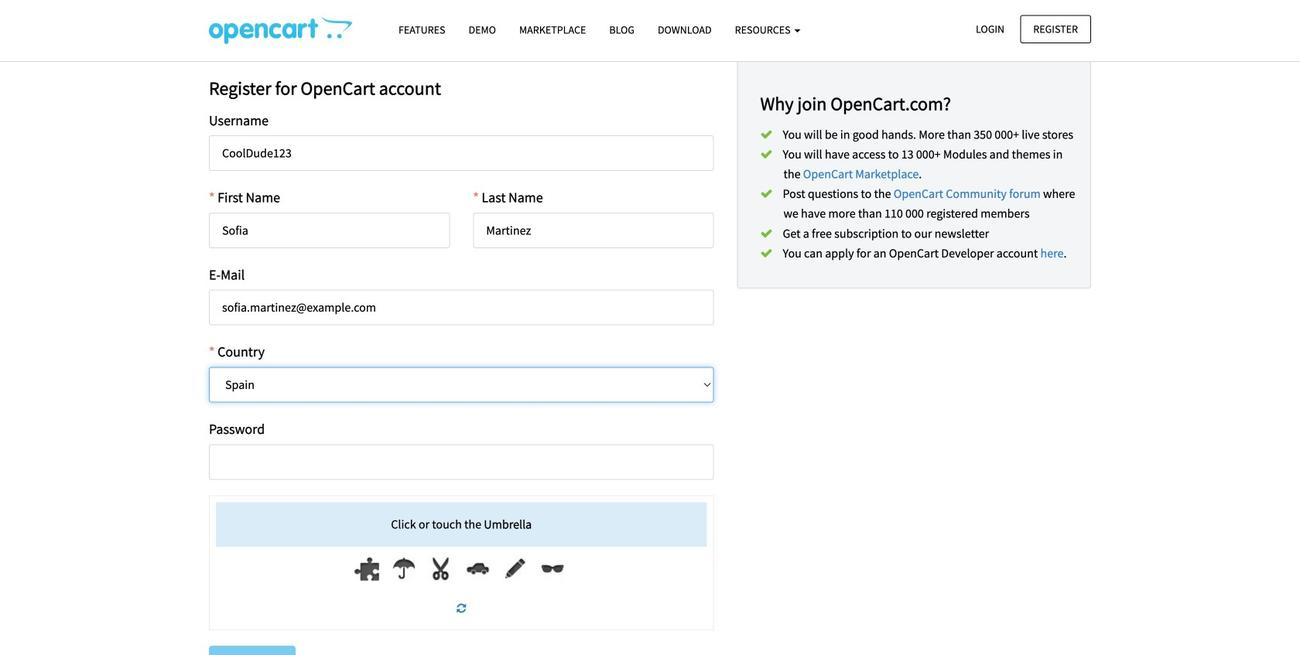 Task type: describe. For each thing, give the bounding box(es) containing it.
Last Name text field
[[473, 213, 714, 248]]

opencart - account register image
[[209, 16, 352, 44]]

Username text field
[[209, 136, 714, 171]]



Task type: vqa. For each thing, say whether or not it's contained in the screenshot.
First Name Text Field
yes



Task type: locate. For each thing, give the bounding box(es) containing it.
None password field
[[209, 445, 714, 480]]

First Name text field
[[209, 213, 450, 248]]

E-Mail text field
[[209, 290, 714, 326]]

refresh image
[[457, 603, 466, 614]]



